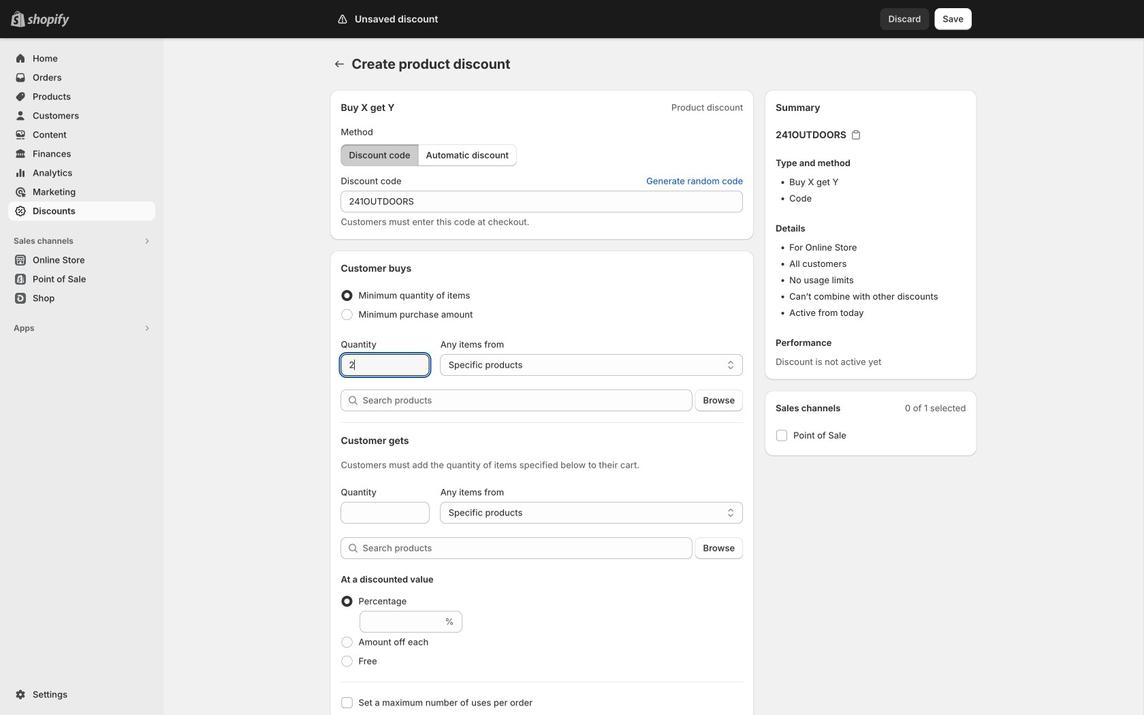 Task type: vqa. For each thing, say whether or not it's contained in the screenshot.
Mark Add sharing details as done image at the left of page
no



Task type: describe. For each thing, give the bounding box(es) containing it.
Search products text field
[[363, 537, 692, 559]]

Search products text field
[[363, 390, 692, 411]]



Task type: locate. For each thing, give the bounding box(es) containing it.
None text field
[[341, 191, 743, 213], [341, 354, 430, 376], [341, 502, 430, 524], [360, 611, 443, 633], [341, 191, 743, 213], [341, 354, 430, 376], [341, 502, 430, 524], [360, 611, 443, 633]]

shopify image
[[27, 13, 69, 27]]



